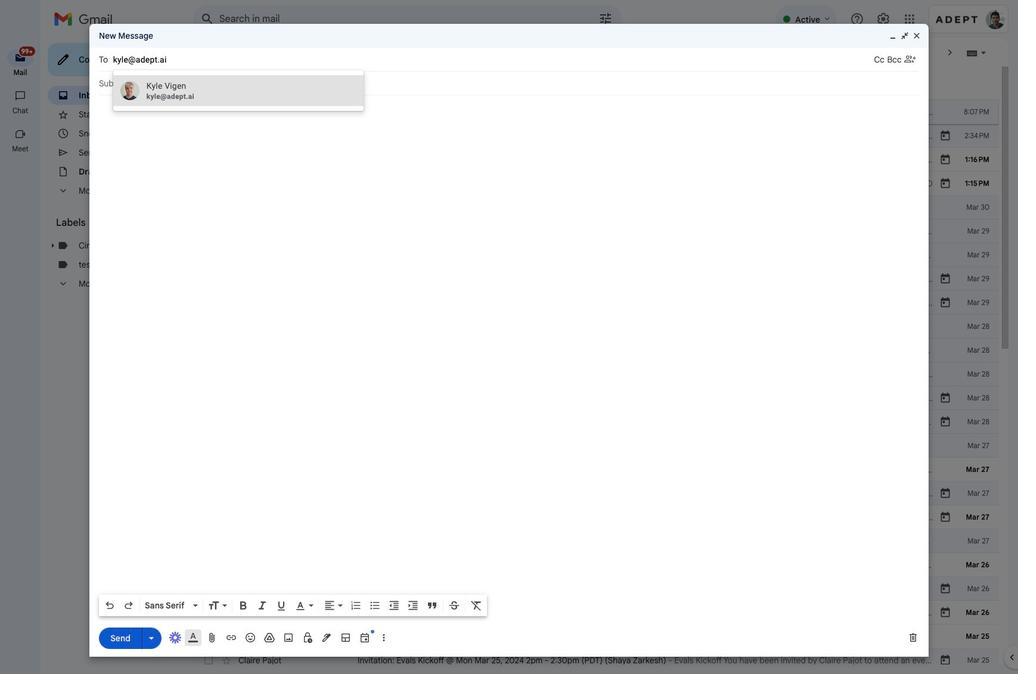 Task type: describe. For each thing, give the bounding box(es) containing it.
bulleted list ‪(⌘⇧8)‬ image
[[369, 600, 381, 612]]

9 row from the top
[[193, 291, 1000, 315]]

19 row from the top
[[193, 530, 1000, 554]]

16 row from the top
[[193, 458, 1000, 482]]

advanced search options image
[[594, 7, 618, 30]]

underline ‪(⌘u)‬ image
[[276, 601, 288, 613]]

search in mail image
[[197, 8, 218, 30]]

redo ‪(⌘y)‬ image
[[123, 600, 135, 612]]

15 row from the top
[[193, 434, 1000, 458]]

gmail image
[[54, 7, 119, 31]]

To recipients text field
[[113, 49, 875, 70]]

more options image
[[381, 632, 388, 644]]

formatting options toolbar
[[99, 595, 487, 617]]

discard draft ‪(⌘⇧d)‬ image
[[908, 632, 920, 644]]

10 row from the top
[[193, 315, 1000, 339]]

3 row from the top
[[193, 148, 1000, 172]]

indent less ‪(⌘[)‬ image
[[388, 600, 400, 612]]

6 row from the top
[[193, 220, 1000, 243]]

21 row from the top
[[193, 577, 1000, 601]]

insert emoji ‪(⌘⇧2)‬ image
[[245, 632, 257, 644]]

17 row from the top
[[193, 482, 1000, 506]]

8 row from the top
[[193, 267, 1000, 291]]

settings image
[[877, 12, 891, 26]]

updates, one new message, tab
[[495, 67, 645, 100]]

18 row from the top
[[193, 506, 1000, 530]]

12 row from the top
[[193, 363, 1000, 387]]

indent more ‪(⌘])‬ image
[[407, 600, 419, 612]]

1 row from the top
[[193, 100, 1000, 124]]

close image
[[913, 31, 922, 41]]

select a layout image
[[340, 632, 352, 644]]

italic ‪(⌘i)‬ image
[[257, 600, 268, 612]]



Task type: vqa. For each thing, say whether or not it's contained in the screenshot.
navigation
yes



Task type: locate. For each thing, give the bounding box(es) containing it.
older image
[[945, 47, 957, 58]]

mail, 845 unread messages image
[[15, 49, 33, 61]]

4 row from the top
[[193, 172, 1000, 196]]

20 row from the top
[[193, 554, 1000, 577]]

list box
[[113, 75, 364, 106]]

promotions tab
[[344, 67, 495, 100]]

Message Body text field
[[99, 101, 920, 592]]

refresh image
[[239, 47, 251, 58]]

insert photo image
[[283, 632, 295, 644]]

5 row from the top
[[193, 196, 1000, 220]]

dialog
[[89, 24, 929, 657]]

insert link ‪(⌘k)‬ image
[[226, 632, 237, 644]]

24 row from the top
[[193, 649, 1000, 673]]

22 row from the top
[[193, 601, 1000, 625]]

quote ‪(⌘⇧9)‬ image
[[427, 600, 438, 612]]

numbered list ‪(⌘⇧7)‬ image
[[350, 600, 362, 612]]

primary tab
[[193, 67, 343, 100]]

7 row from the top
[[193, 243, 1000, 267]]

insert signature image
[[321, 632, 333, 644]]

row
[[193, 100, 1000, 124], [193, 124, 1000, 148], [193, 148, 1000, 172], [193, 172, 1000, 196], [193, 196, 1000, 220], [193, 220, 1000, 243], [193, 243, 1000, 267], [193, 267, 1000, 291], [193, 291, 1000, 315], [193, 315, 1000, 339], [193, 339, 1000, 363], [193, 363, 1000, 387], [193, 387, 1000, 410], [193, 410, 1000, 434], [193, 434, 1000, 458], [193, 458, 1000, 482], [193, 482, 1000, 506], [193, 506, 1000, 530], [193, 530, 1000, 554], [193, 554, 1000, 577], [193, 577, 1000, 601], [193, 601, 1000, 625], [193, 625, 1000, 649], [193, 649, 1000, 673]]

13 row from the top
[[193, 387, 1000, 410]]

strikethrough ‪(⌘⇧x)‬ image
[[449, 600, 461, 612]]

tab list
[[193, 67, 1000, 100]]

14 row from the top
[[193, 410, 1000, 434]]

main content
[[193, 67, 1000, 675]]

insert files using drive image
[[264, 632, 276, 644]]

Subject field
[[99, 78, 920, 89]]

set up a time to meet image
[[359, 632, 371, 644]]

option inside the formatting options toolbar
[[143, 600, 191, 612]]

more send options image
[[146, 633, 157, 645]]

navigation
[[0, 38, 42, 675]]

23 row from the top
[[193, 625, 1000, 649]]

toggle confidential mode image
[[302, 632, 314, 644]]

2 row from the top
[[193, 124, 1000, 148]]

minimize image
[[889, 31, 898, 41]]

pop out image
[[901, 31, 910, 41]]

bold ‪(⌘b)‬ image
[[237, 600, 249, 612]]

option
[[143, 600, 191, 612]]

attach files image
[[206, 632, 218, 644]]

remove formatting ‪(⌘\)‬ image
[[471, 600, 483, 612]]

11 row from the top
[[193, 339, 1000, 363]]

undo ‪(⌘z)‬ image
[[104, 600, 116, 612]]

Search in mail search field
[[193, 5, 623, 33]]

heading
[[0, 68, 41, 78], [0, 106, 41, 116], [0, 144, 41, 154], [56, 217, 169, 229]]



